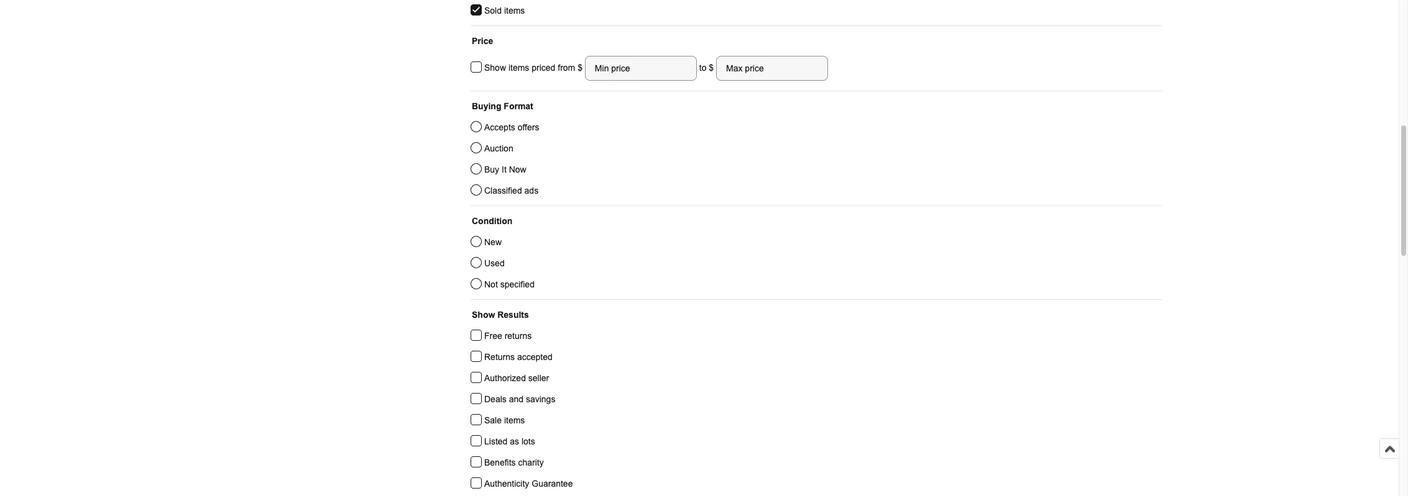 Task type: vqa. For each thing, say whether or not it's contained in the screenshot.
from
yes



Task type: locate. For each thing, give the bounding box(es) containing it.
0 vertical spatial items
[[504, 6, 525, 16]]

seller
[[529, 374, 549, 384]]

accepted
[[517, 353, 553, 363]]

not specified
[[484, 280, 535, 290]]

1 horizontal spatial $
[[709, 63, 714, 73]]

0 vertical spatial show
[[484, 63, 506, 73]]

show
[[484, 63, 506, 73], [472, 310, 495, 320]]

listed
[[484, 437, 508, 447]]

1 vertical spatial items
[[509, 63, 529, 73]]

sold
[[484, 6, 502, 16]]

$ right from
[[578, 63, 585, 73]]

it
[[502, 165, 507, 175]]

1 vertical spatial show
[[472, 310, 495, 320]]

Enter maximum price range value, $ text field
[[716, 56, 828, 81]]

format
[[504, 101, 533, 111]]

free
[[484, 331, 502, 341]]

items up as
[[504, 416, 525, 426]]

2 $ from the left
[[709, 63, 714, 73]]

auction
[[484, 144, 514, 154]]

as
[[510, 437, 519, 447]]

$
[[578, 63, 585, 73], [709, 63, 714, 73]]

returns
[[505, 331, 532, 341]]

items for sold
[[504, 6, 525, 16]]

Enter minimum price range value, $ text field
[[585, 56, 697, 81]]

benefits
[[484, 458, 516, 468]]

buy
[[484, 165, 499, 175]]

items
[[504, 6, 525, 16], [509, 63, 529, 73], [504, 416, 525, 426]]

2 vertical spatial items
[[504, 416, 525, 426]]

to $
[[697, 63, 716, 73]]

show up free on the bottom left
[[472, 310, 495, 320]]

items right sold
[[504, 6, 525, 16]]

authenticity guarantee
[[484, 480, 573, 489]]

sale
[[484, 416, 502, 426]]

accepts offers
[[484, 123, 540, 132]]

buy it now
[[484, 165, 527, 175]]

charity
[[518, 458, 544, 468]]

offers
[[518, 123, 540, 132]]

deals and savings
[[484, 395, 556, 405]]

to
[[700, 63, 707, 73]]

0 horizontal spatial $
[[578, 63, 585, 73]]

show down price
[[484, 63, 506, 73]]

specified
[[500, 280, 535, 290]]

items left priced at the top left
[[509, 63, 529, 73]]

returns
[[484, 353, 515, 363]]

$ right to at the top of page
[[709, 63, 714, 73]]



Task type: describe. For each thing, give the bounding box(es) containing it.
accepts
[[484, 123, 515, 132]]

new
[[484, 238, 502, 248]]

items for sale
[[504, 416, 525, 426]]

classified
[[484, 186, 522, 196]]

show for show results
[[472, 310, 495, 320]]

authorized seller
[[484, 374, 549, 384]]

show items priced from
[[484, 63, 578, 73]]

not
[[484, 280, 498, 290]]

and
[[509, 395, 524, 405]]

results
[[498, 310, 529, 320]]

classified ads
[[484, 186, 539, 196]]

priced
[[532, 63, 556, 73]]

1 $ from the left
[[578, 63, 585, 73]]

condition
[[472, 216, 513, 226]]

now
[[509, 165, 527, 175]]

show results
[[472, 310, 529, 320]]

lots
[[522, 437, 535, 447]]

items for show
[[509, 63, 529, 73]]

free returns
[[484, 331, 532, 341]]

price
[[472, 36, 493, 46]]

authorized
[[484, 374, 526, 384]]

benefits charity
[[484, 458, 544, 468]]

ads
[[525, 186, 539, 196]]

used
[[484, 259, 505, 269]]

from
[[558, 63, 575, 73]]

guarantee
[[532, 480, 573, 489]]

sold items
[[484, 6, 525, 16]]

buying format
[[472, 101, 533, 111]]

authenticity
[[484, 480, 530, 489]]

show for show items priced from
[[484, 63, 506, 73]]

savings
[[526, 395, 556, 405]]

returns accepted
[[484, 353, 553, 363]]

buying
[[472, 101, 502, 111]]

deals
[[484, 395, 507, 405]]

listed as lots
[[484, 437, 535, 447]]

sale items
[[484, 416, 525, 426]]



